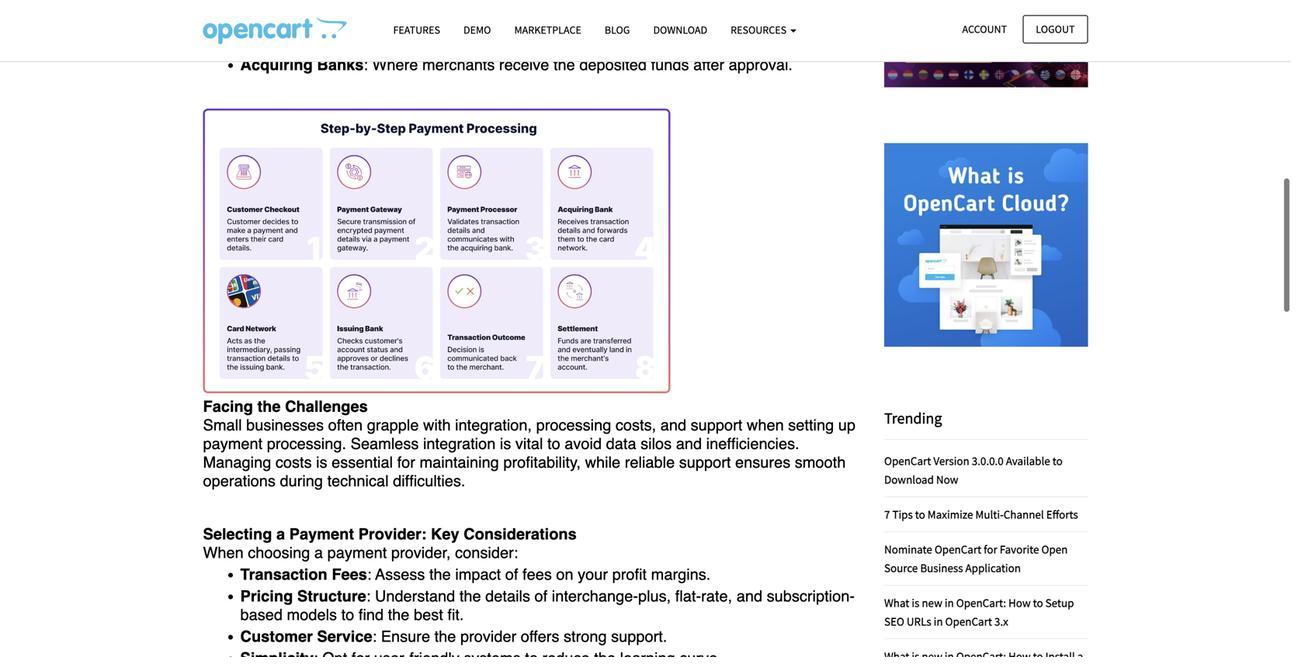 Task type: describe. For each thing, give the bounding box(es) containing it.
7
[[885, 507, 891, 522]]

3.0.0.0
[[972, 454, 1004, 469]]

when
[[747, 417, 784, 435]]

silos
[[641, 435, 672, 453]]

: for service
[[373, 629, 377, 646]]

funds
[[651, 56, 689, 74]]

business
[[921, 561, 964, 576]]

ensures
[[736, 454, 791, 472]]

vital
[[516, 435, 543, 453]]

details
[[486, 588, 531, 606]]

to right tips
[[916, 507, 926, 522]]

channel
[[1004, 507, 1045, 522]]

0 vertical spatial of
[[505, 566, 518, 584]]

strong
[[564, 629, 607, 646]]

merchants
[[423, 56, 495, 74]]

processing.
[[267, 435, 346, 453]]

version
[[934, 454, 970, 469]]

where
[[372, 56, 418, 74]]

marketplace link
[[503, 16, 593, 44]]

fees
[[523, 566, 552, 584]]

facilitating
[[458, 13, 527, 30]]

success.
[[751, 13, 811, 30]]

flat-
[[676, 588, 702, 606]]

0 horizontal spatial in
[[934, 615, 943, 629]]

and up the silos
[[661, 417, 687, 435]]

subscription-
[[767, 588, 855, 606]]

nominate opencart for favorite open source business application link
[[885, 542, 1068, 576]]

features
[[393, 23, 440, 37]]

: inside : understand the details of interchange-plus, flat-rate, and subscription- based models to find the best fit.
[[366, 588, 371, 606]]

payment inside payment processors : entities facilitating communication and transaction success. issuing banks acquiring banks : where merchants receive the deposited funds after approval.
[[240, 13, 305, 30]]

grapple
[[367, 417, 419, 435]]

1 vertical spatial banks
[[317, 56, 364, 74]]

understand
[[375, 588, 455, 606]]

payment inside selecting a payment provider: key considerations when choosing a payment provider, consider:
[[327, 545, 387, 562]]

data
[[606, 435, 637, 453]]

integration
[[423, 435, 496, 453]]

0 vertical spatial support
[[691, 417, 743, 435]]

: for fees
[[367, 566, 372, 584]]

based
[[240, 607, 283, 625]]

tips
[[893, 507, 913, 522]]

download inside opencart version 3.0.0.0 available to download now
[[885, 472, 934, 487]]

technical
[[327, 473, 389, 491]]

payment processors : entities facilitating communication and transaction success. issuing banks acquiring banks : where merchants receive the deposited funds after approval.
[[240, 13, 811, 74]]

source
[[885, 561, 918, 576]]

pricing structure
[[240, 588, 366, 606]]

customer
[[240, 629, 313, 646]]

provider
[[461, 629, 517, 646]]

facing the challenges small businesses often grapple with integration, processing costs, and support when setting up payment processing. seamless integration is vital to avoid data silos and inefficiencies. managing costs is essential for maintaining profitability, while reliable support ensures smooth operations during technical difficulties.
[[203, 398, 860, 491]]

during
[[280, 473, 323, 491]]

features link
[[382, 16, 452, 44]]

how
[[1009, 596, 1031, 611]]

now
[[937, 472, 959, 487]]

and inside payment processors : entities facilitating communication and transaction success. issuing banks acquiring banks : where merchants receive the deposited funds after approval.
[[640, 13, 666, 30]]

plus,
[[638, 588, 671, 606]]

costs
[[276, 454, 312, 472]]

the down fit. in the bottom of the page
[[435, 629, 456, 646]]

deposited
[[580, 56, 647, 74]]

to inside : understand the details of interchange-plus, flat-rate, and subscription- based models to find the best fit.
[[341, 607, 354, 625]]

1 horizontal spatial a
[[315, 545, 323, 562]]

processors
[[309, 13, 394, 30]]

logout link
[[1023, 15, 1089, 43]]

find
[[359, 607, 384, 625]]

what is new in opencart: how to setup seo urls in opencart 3.x link
[[885, 596, 1075, 629]]

profit
[[613, 566, 647, 584]]

blog link
[[593, 16, 642, 44]]

: left the where
[[364, 56, 368, 74]]

payment inside selecting a payment provider: key considerations when choosing a payment provider, consider:
[[289, 526, 354, 544]]

efforts
[[1047, 507, 1079, 522]]

maximize
[[928, 507, 974, 522]]

structure
[[297, 588, 366, 606]]

: understand the details of interchange-plus, flat-rate, and subscription- based models to find the best fit.
[[240, 588, 855, 625]]

customer service : ensure the provider offers strong support.
[[240, 629, 668, 646]]

opencart cloud image
[[885, 143, 1089, 347]]

1 vertical spatial support
[[679, 454, 731, 472]]

nominate
[[885, 542, 933, 557]]

0 horizontal spatial is
[[316, 454, 327, 472]]

to inside facing the challenges small businesses often grapple with integration, processing costs, and support when setting up payment processing. seamless integration is vital to avoid data silos and inefficiencies. managing costs is essential for maintaining profitability, while reliable support ensures smooth operations during technical difficulties.
[[548, 435, 561, 453]]

profitability,
[[504, 454, 581, 472]]

0 vertical spatial banks
[[299, 34, 346, 52]]

while
[[585, 454, 621, 472]]

margins.
[[651, 566, 711, 584]]

the down provider,
[[430, 566, 451, 584]]

urls
[[907, 615, 932, 629]]

opencart inside opencart version 3.0.0.0 available to download now
[[885, 454, 932, 469]]

with
[[423, 417, 451, 435]]

transaction
[[240, 566, 328, 584]]

difficulties.
[[393, 473, 466, 491]]

issuing
[[240, 34, 295, 52]]

impact
[[455, 566, 501, 584]]

1 horizontal spatial is
[[500, 435, 511, 453]]

and inside : understand the details of interchange-plus, flat-rate, and subscription- based models to find the best fit.
[[737, 588, 763, 606]]

offers
[[521, 629, 560, 646]]

receive
[[499, 56, 549, 74]]

key
[[431, 526, 460, 544]]

up
[[839, 417, 856, 435]]

the inside facing the challenges small businesses often grapple with integration, processing costs, and support when setting up payment processing. seamless integration is vital to avoid data silos and inefficiencies. managing costs is essential for maintaining profitability, while reliable support ensures smooth operations during technical difficulties.
[[258, 398, 281, 416]]

open
[[1042, 542, 1068, 557]]



Task type: vqa. For each thing, say whether or not it's contained in the screenshot.
'accura carbon v-1 multipurpose theme $19.99'
no



Task type: locate. For each thing, give the bounding box(es) containing it.
avoid
[[565, 435, 602, 453]]

:
[[394, 13, 398, 30], [364, 56, 368, 74], [367, 566, 372, 584], [366, 588, 371, 606], [373, 629, 377, 646]]

facing
[[203, 398, 253, 416]]

after
[[694, 56, 725, 74]]

0 vertical spatial a
[[277, 526, 285, 544]]

1 vertical spatial is
[[316, 454, 327, 472]]

0 vertical spatial is
[[500, 435, 511, 453]]

interchange-
[[552, 588, 638, 606]]

for down seamless
[[397, 454, 416, 472]]

opencart down trending
[[885, 454, 932, 469]]

resources link
[[719, 16, 809, 44]]

what
[[885, 596, 910, 611]]

payment up managing
[[203, 435, 263, 453]]

marketplace
[[515, 23, 582, 37]]

1 horizontal spatial payment
[[327, 545, 387, 562]]

0 vertical spatial payment
[[203, 435, 263, 453]]

1 horizontal spatial in
[[945, 596, 954, 611]]

payment inside facing the challenges small businesses often grapple with integration, processing costs, and support when setting up payment processing. seamless integration is vital to avoid data silos and inefficiencies. managing costs is essential for maintaining profitability, while reliable support ensures smooth operations during technical difficulties.
[[203, 435, 263, 453]]

approval.
[[729, 56, 793, 74]]

the up businesses
[[258, 398, 281, 416]]

is down processing.
[[316, 454, 327, 472]]

models
[[287, 607, 337, 625]]

: left entities
[[394, 13, 398, 30]]

payment
[[203, 435, 263, 453], [327, 545, 387, 562]]

download up tips
[[885, 472, 934, 487]]

to
[[548, 435, 561, 453], [1053, 454, 1063, 469], [916, 507, 926, 522], [1034, 596, 1044, 611], [341, 607, 354, 625]]

0 vertical spatial payment
[[240, 13, 305, 30]]

1 horizontal spatial of
[[535, 588, 548, 606]]

to up service
[[341, 607, 354, 625]]

1 vertical spatial download
[[885, 472, 934, 487]]

support
[[691, 417, 743, 435], [679, 454, 731, 472]]

new
[[922, 596, 943, 611]]

of up details
[[505, 566, 518, 584]]

consider:
[[455, 545, 518, 562]]

provider,
[[391, 545, 451, 562]]

0 vertical spatial download
[[654, 23, 708, 37]]

: left assess
[[367, 566, 372, 584]]

trending
[[885, 409, 943, 428]]

operations
[[203, 473, 276, 491]]

: up find
[[366, 588, 371, 606]]

0 horizontal spatial of
[[505, 566, 518, 584]]

1 vertical spatial opencart
[[935, 542, 982, 557]]

opencart version 3.0.0.0 available to download now link
[[885, 454, 1063, 487]]

setting
[[789, 417, 834, 435]]

of down the fees
[[535, 588, 548, 606]]

a right choosing
[[315, 545, 323, 562]]

inefficiencies.
[[707, 435, 800, 453]]

what is new in opencart: how to setup seo urls in opencart 3.x
[[885, 596, 1075, 629]]

is inside what is new in opencart: how to setup seo urls in opencart 3.x
[[912, 596, 920, 611]]

and right the silos
[[676, 435, 702, 453]]

rate,
[[701, 588, 733, 606]]

pricing
[[240, 588, 293, 606]]

noda image
[[885, 0, 1089, 128]]

support.
[[611, 629, 668, 646]]

best
[[414, 607, 443, 625]]

a diagram of steps to payment processing

description automatically generated image
[[203, 109, 671, 394]]

to up profitability,
[[548, 435, 561, 453]]

application
[[966, 561, 1021, 576]]

a
[[277, 526, 285, 544], [315, 545, 323, 562]]

to inside opencart version 3.0.0.0 available to download now
[[1053, 454, 1063, 469]]

account
[[963, 22, 1008, 36]]

assess
[[376, 566, 425, 584]]

0 horizontal spatial download
[[654, 23, 708, 37]]

to right available
[[1053, 454, 1063, 469]]

logout
[[1036, 22, 1075, 36]]

1 vertical spatial for
[[984, 542, 998, 557]]

opencart up business
[[935, 542, 982, 557]]

selecting a payment provider: key considerations when choosing a payment provider, consider:
[[203, 526, 577, 562]]

opencart inside nominate opencart for favorite open source business application
[[935, 542, 982, 557]]

2 horizontal spatial is
[[912, 596, 920, 611]]

1 vertical spatial a
[[315, 545, 323, 562]]

3.x
[[995, 615, 1009, 629]]

in right urls
[[934, 615, 943, 629]]

: for processors
[[394, 13, 398, 30]]

and
[[640, 13, 666, 30], [661, 417, 687, 435], [676, 435, 702, 453], [737, 588, 763, 606]]

service
[[317, 629, 373, 646]]

is down integration,
[[500, 435, 511, 453]]

for up application at the right of page
[[984, 542, 998, 557]]

favorite
[[1000, 542, 1040, 557]]

in right new
[[945, 596, 954, 611]]

: down find
[[373, 629, 377, 646]]

and right rate,
[[737, 588, 763, 606]]

account link
[[950, 15, 1021, 43]]

0 horizontal spatial payment
[[203, 435, 263, 453]]

transaction
[[670, 13, 746, 30]]

demo link
[[452, 16, 503, 44]]

essential
[[332, 454, 393, 472]]

the inside payment processors : entities facilitating communication and transaction success. issuing banks acquiring banks : where merchants receive the deposited funds after approval.
[[554, 56, 575, 74]]

the up ensure
[[388, 607, 410, 625]]

nominate opencart for favorite open source business application
[[885, 542, 1068, 576]]

the down transaction fees : assess the impact of fees on your profit margins.
[[460, 588, 481, 606]]

choosing the best payment processor for your small business image
[[203, 16, 347, 44]]

is
[[500, 435, 511, 453], [316, 454, 327, 472], [912, 596, 920, 611]]

considerations
[[464, 526, 577, 544]]

entities
[[403, 13, 454, 30]]

1 vertical spatial of
[[535, 588, 548, 606]]

smooth
[[795, 454, 846, 472]]

communication
[[531, 13, 636, 30]]

1 vertical spatial payment
[[289, 526, 354, 544]]

ensure
[[381, 629, 430, 646]]

selecting
[[203, 526, 272, 544]]

opencart inside what is new in opencart: how to setup seo urls in opencart 3.x
[[946, 615, 993, 629]]

0 vertical spatial opencart
[[885, 454, 932, 469]]

0 vertical spatial in
[[945, 596, 954, 611]]

payment up choosing
[[289, 526, 354, 544]]

on
[[556, 566, 574, 584]]

and right blog
[[640, 13, 666, 30]]

0 horizontal spatial a
[[277, 526, 285, 544]]

to right how on the bottom right of page
[[1034, 596, 1044, 611]]

1 horizontal spatial download
[[885, 472, 934, 487]]

processing
[[536, 417, 612, 435]]

for
[[397, 454, 416, 472], [984, 542, 998, 557]]

2 vertical spatial is
[[912, 596, 920, 611]]

download up funds
[[654, 23, 708, 37]]

payment up fees
[[327, 545, 387, 562]]

the down the marketplace link
[[554, 56, 575, 74]]

support up inefficiencies.
[[691, 417, 743, 435]]

payment up the issuing
[[240, 13, 305, 30]]

opencart version 3.0.0.0 available to download now
[[885, 454, 1063, 487]]

for inside facing the challenges small businesses often grapple with integration, processing costs, and support when setting up payment processing. seamless integration is vital to avoid data silos and inefficiencies. managing costs is essential for maintaining profitability, while reliable support ensures smooth operations during technical difficulties.
[[397, 454, 416, 472]]

seamless
[[351, 435, 419, 453]]

available
[[1006, 454, 1051, 469]]

1 vertical spatial in
[[934, 615, 943, 629]]

is left new
[[912, 596, 920, 611]]

0 vertical spatial for
[[397, 454, 416, 472]]

1 vertical spatial payment
[[327, 545, 387, 562]]

when
[[203, 545, 244, 562]]

2 vertical spatial opencart
[[946, 615, 993, 629]]

fees
[[332, 566, 367, 584]]

download link
[[642, 16, 719, 44]]

banks
[[299, 34, 346, 52], [317, 56, 364, 74]]

1 horizontal spatial for
[[984, 542, 998, 557]]

integration,
[[455, 417, 532, 435]]

to inside what is new in opencart: how to setup seo urls in opencart 3.x
[[1034, 596, 1044, 611]]

blog
[[605, 23, 630, 37]]

for inside nominate opencart for favorite open source business application
[[984, 542, 998, 557]]

support down inefficiencies.
[[679, 454, 731, 472]]

businesses
[[246, 417, 324, 435]]

in
[[945, 596, 954, 611], [934, 615, 943, 629]]

demo
[[464, 23, 491, 37]]

choosing
[[248, 545, 310, 562]]

0 horizontal spatial for
[[397, 454, 416, 472]]

challenges
[[285, 398, 368, 416]]

opencart down opencart:
[[946, 615, 993, 629]]

costs,
[[616, 417, 656, 435]]

fit.
[[448, 607, 464, 625]]

a up choosing
[[277, 526, 285, 544]]

of inside : understand the details of interchange-plus, flat-rate, and subscription- based models to find the best fit.
[[535, 588, 548, 606]]



